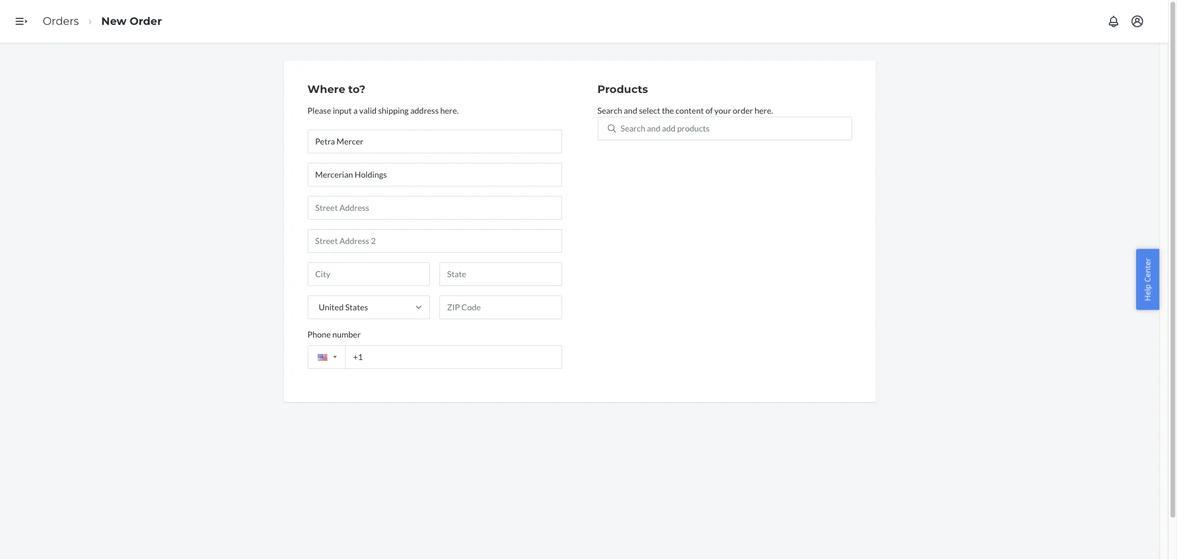 Task type: locate. For each thing, give the bounding box(es) containing it.
search
[[597, 105, 622, 116], [621, 123, 645, 133]]

here.
[[440, 105, 459, 116], [755, 105, 773, 116]]

1 horizontal spatial and
[[647, 123, 660, 133]]

1 horizontal spatial here.
[[755, 105, 773, 116]]

and
[[624, 105, 637, 116], [647, 123, 660, 133]]

here. right "order"
[[755, 105, 773, 116]]

select
[[639, 105, 660, 116]]

and left select at the right top
[[624, 105, 637, 116]]

0 vertical spatial and
[[624, 105, 637, 116]]

where to?
[[307, 83, 366, 96]]

search right search icon
[[621, 123, 645, 133]]

and for add
[[647, 123, 660, 133]]

1 (702) 123-4567 telephone field
[[307, 346, 562, 369]]

0 horizontal spatial and
[[624, 105, 637, 116]]

new order
[[101, 15, 162, 28]]

Street Address 2 text field
[[307, 229, 562, 253]]

ZIP Code text field
[[439, 296, 562, 320]]

and left add on the right
[[647, 123, 660, 133]]

2 here. from the left
[[755, 105, 773, 116]]

breadcrumbs navigation
[[33, 4, 171, 39]]

search for search and add products
[[621, 123, 645, 133]]

0 vertical spatial search
[[597, 105, 622, 116]]

search up search icon
[[597, 105, 622, 116]]

open account menu image
[[1130, 14, 1145, 28]]

0 horizontal spatial here.
[[440, 105, 459, 116]]

add
[[662, 123, 676, 133]]

input
[[333, 105, 352, 116]]

1 vertical spatial search
[[621, 123, 645, 133]]

please
[[307, 105, 331, 116]]

here. right address
[[440, 105, 459, 116]]

new order link
[[101, 15, 162, 28]]

a
[[353, 105, 358, 116]]

please input a valid shipping address here.
[[307, 105, 459, 116]]

to?
[[348, 83, 366, 96]]

help center button
[[1136, 249, 1159, 310]]

valid
[[359, 105, 377, 116]]

search and select the content of your order here.
[[597, 105, 773, 116]]

Street Address text field
[[307, 196, 562, 220]]

1 vertical spatial and
[[647, 123, 660, 133]]

of
[[705, 105, 713, 116]]

1 here. from the left
[[440, 105, 459, 116]]

address
[[410, 105, 439, 116]]

phone
[[307, 330, 331, 340]]



Task type: vqa. For each thing, say whether or not it's contained in the screenshot.
NEW
yes



Task type: describe. For each thing, give the bounding box(es) containing it.
help
[[1142, 285, 1153, 301]]

order
[[130, 15, 162, 28]]

search for search and select the content of your order here.
[[597, 105, 622, 116]]

united
[[319, 302, 344, 312]]

new
[[101, 15, 127, 28]]

search image
[[608, 124, 616, 133]]

phone number
[[307, 330, 361, 340]]

products
[[677, 123, 710, 133]]

center
[[1142, 258, 1153, 283]]

Company name text field
[[307, 163, 562, 187]]

orders link
[[43, 15, 79, 28]]

where
[[307, 83, 345, 96]]

united states: + 1 image
[[333, 357, 337, 359]]

your
[[715, 105, 731, 116]]

First & Last Name text field
[[307, 130, 562, 153]]

content
[[676, 105, 704, 116]]

shipping
[[378, 105, 409, 116]]

number
[[332, 330, 361, 340]]

orders
[[43, 15, 79, 28]]

the
[[662, 105, 674, 116]]

help center
[[1142, 258, 1153, 301]]

united states
[[319, 302, 368, 312]]

open navigation image
[[14, 14, 28, 28]]

City text field
[[307, 263, 430, 286]]

order
[[733, 105, 753, 116]]

products
[[597, 83, 648, 96]]

open notifications image
[[1107, 14, 1121, 28]]

search and add products
[[621, 123, 710, 133]]

states
[[345, 302, 368, 312]]

State text field
[[439, 263, 562, 286]]

and for select
[[624, 105, 637, 116]]



